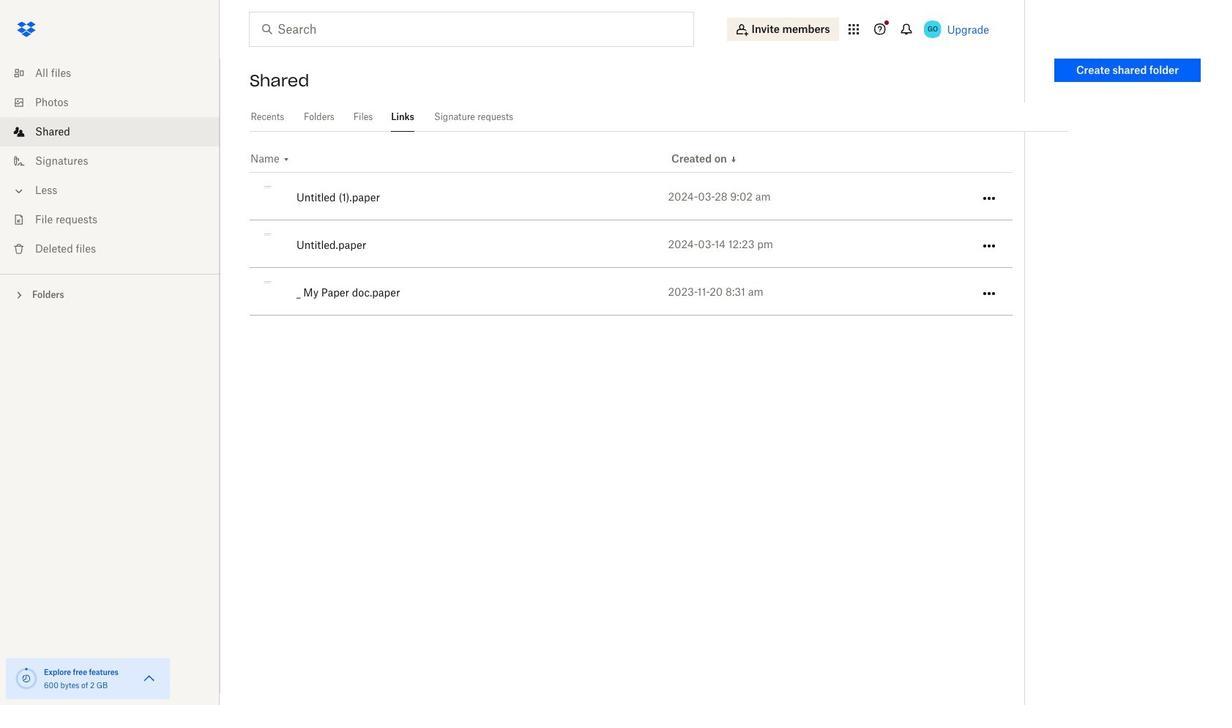 Task type: describe. For each thing, give the bounding box(es) containing it.
2 template stateless image from the left
[[282, 155, 291, 164]]

untitled (1).paper image
[[261, 186, 285, 209]]

quota usage image
[[15, 667, 38, 691]]

dropbox image
[[12, 15, 41, 44]]

Search in folder "Dropbox" text field
[[278, 21, 664, 38]]

1 template stateless image from the left
[[729, 155, 738, 164]]



Task type: vqa. For each thing, say whether or not it's contained in the screenshot.
A to the top
no



Task type: locate. For each thing, give the bounding box(es) containing it.
template stateless image
[[729, 155, 738, 164], [282, 155, 291, 164]]

list item
[[0, 117, 220, 146]]

_ my paper doc.paper image
[[261, 281, 285, 305]]

untitled.paper image
[[261, 234, 285, 257]]

quota usage progress bar
[[15, 667, 38, 691]]

1 horizontal spatial template stateless image
[[729, 155, 738, 164]]

tab list
[[250, 103, 1069, 132]]

list
[[0, 50, 220, 274]]

0 horizontal spatial template stateless image
[[282, 155, 291, 164]]

more actions image
[[981, 189, 998, 207]]

less image
[[12, 184, 26, 198]]



